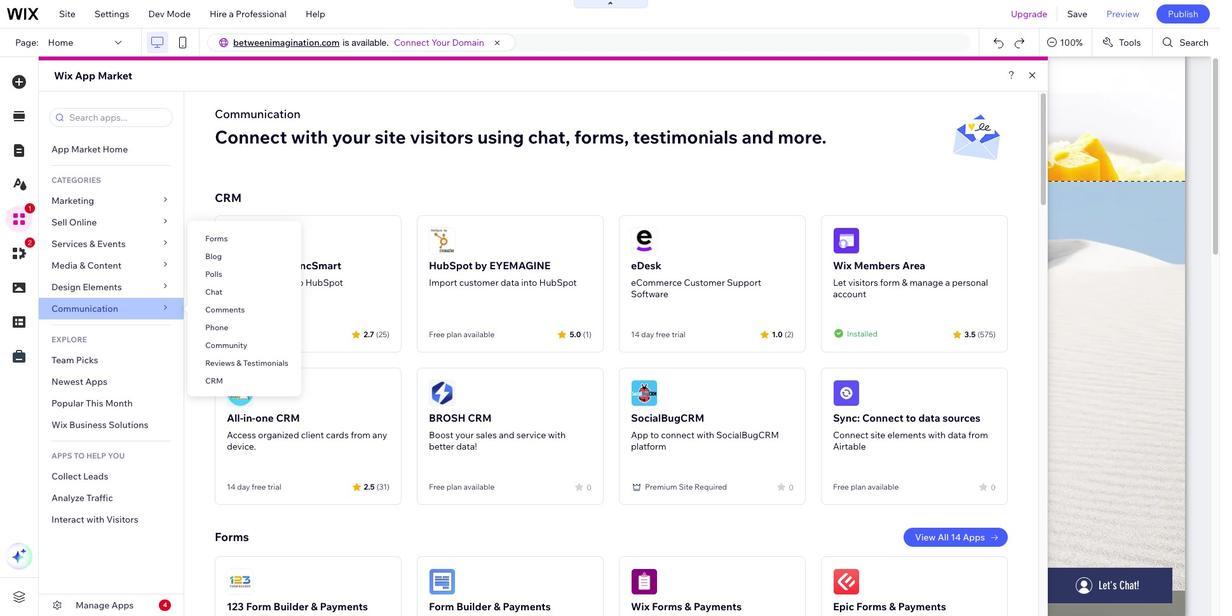 Task type: locate. For each thing, give the bounding box(es) containing it.
your inside brosh crm boost your sales and service with better data!
[[456, 430, 474, 441]]

socialbugcrm up required
[[717, 430, 779, 441]]

communication connect with your site visitors using chat, forms, testimonials and more.
[[215, 107, 827, 148]]

available down customer in the left top of the page
[[464, 330, 495, 340]]

visitors down members
[[849, 277, 879, 289]]

14 down software
[[631, 330, 640, 340]]

1 horizontal spatial a
[[946, 277, 951, 289]]

1 vertical spatial data
[[919, 412, 941, 425]]

app market home link
[[39, 139, 184, 160]]

wix for wix forms & payments
[[631, 601, 650, 614]]

tools button
[[1093, 29, 1153, 57]]

any
[[373, 430, 387, 441]]

client
[[301, 430, 324, 441]]

plan down data!
[[447, 483, 462, 492]]

data inside hubspot by eyemagine import customer data into hubspot
[[501, 277, 520, 289]]

socialbugcrm up connect
[[631, 412, 705, 425]]

from inside sync: connect to data sources connect site elements with data from airtable
[[969, 430, 989, 441]]

wix for wix app market
[[54, 69, 73, 82]]

testimonials
[[633, 126, 738, 148]]

home down search apps... field
[[103, 144, 128, 155]]

free down airtable
[[834, 483, 849, 492]]

2 by from the left
[[475, 259, 487, 272]]

free plan available down airtable
[[834, 483, 899, 492]]

100%
[[1061, 37, 1083, 48]]

publish
[[1169, 8, 1199, 20]]

apps inside newest apps 'link'
[[85, 376, 107, 388]]

free down software
[[656, 330, 670, 340]]

1 horizontal spatial 14 day free trial
[[631, 330, 686, 340]]

form builder & payments  logo image
[[429, 569, 456, 596]]

sell
[[51, 217, 67, 228]]

market inside app market home link
[[71, 144, 101, 155]]

14 day free trial down software
[[631, 330, 686, 340]]

1 vertical spatial app
[[51, 144, 69, 155]]

socialbugcrm app to connect with socialbugcrm platform
[[631, 412, 779, 453]]

2 horizontal spatial 0
[[991, 483, 996, 492]]

data down sources
[[948, 430, 967, 441]]

communication inside communication connect with your site visitors using chat, forms, testimonials and more.
[[215, 107, 301, 121]]

0 horizontal spatial a
[[229, 8, 234, 20]]

3 0 from the left
[[991, 483, 996, 492]]

to inside sync: connect to data sources connect site elements with data from airtable
[[906, 412, 917, 425]]

free down device.
[[252, 483, 266, 492]]

1 horizontal spatial communication
[[215, 107, 301, 121]]

forms inside hubspot by syncsmart sync wix forms to hubspot
[[267, 277, 293, 289]]

trial down ecommerce
[[672, 330, 686, 340]]

and left more.
[[742, 126, 774, 148]]

0 horizontal spatial communication
[[51, 303, 120, 315]]

site inside sync: connect to data sources connect site elements with data from airtable
[[871, 430, 886, 441]]

wix inside sidebar element
[[51, 420, 67, 431]]

edesk logo image
[[631, 228, 658, 254]]

14 day free trial for ecommerce
[[631, 330, 686, 340]]

by up customer in the left top of the page
[[475, 259, 487, 272]]

app inside socialbugcrm app to connect with socialbugcrm platform
[[631, 430, 649, 441]]

1 vertical spatial to
[[906, 412, 917, 425]]

free plan available
[[429, 330, 495, 340], [429, 483, 495, 492], [834, 483, 899, 492]]

0 horizontal spatial 0
[[587, 483, 592, 492]]

0 vertical spatial 14 day free trial
[[631, 330, 686, 340]]

apps up this
[[85, 376, 107, 388]]

from left any
[[351, 430, 371, 441]]

home up the wix app market
[[48, 37, 73, 48]]

available for import
[[464, 330, 495, 340]]

connect
[[394, 37, 430, 48], [215, 126, 287, 148], [863, 412, 904, 425], [834, 430, 869, 441]]

0 horizontal spatial home
[[48, 37, 73, 48]]

your
[[432, 37, 450, 48]]

0 vertical spatial app
[[75, 69, 96, 82]]

data up elements
[[919, 412, 941, 425]]

trial
[[672, 330, 686, 340], [268, 483, 281, 492]]

0 horizontal spatial and
[[499, 430, 515, 441]]

and right sales
[[499, 430, 515, 441]]

0 horizontal spatial site
[[375, 126, 406, 148]]

0 vertical spatial data
[[501, 277, 520, 289]]

available down elements
[[868, 483, 899, 492]]

1 vertical spatial site
[[679, 483, 693, 492]]

save
[[1068, 8, 1088, 20]]

market up search apps... field
[[98, 69, 132, 82]]

apps right manage
[[112, 600, 134, 612]]

available
[[464, 330, 495, 340], [464, 483, 495, 492], [868, 483, 899, 492]]

wix
[[54, 69, 73, 82], [834, 259, 852, 272], [250, 277, 265, 289], [51, 420, 67, 431], [631, 601, 650, 614]]

1 horizontal spatial builder
[[457, 601, 492, 614]]

app up categories
[[51, 144, 69, 155]]

market up categories
[[71, 144, 101, 155]]

interact with visitors
[[51, 514, 138, 526]]

0 vertical spatial trial
[[672, 330, 686, 340]]

123
[[227, 601, 244, 614]]

by for syncsmart
[[273, 259, 285, 272]]

cards
[[326, 430, 349, 441]]

0 vertical spatial site
[[59, 8, 76, 20]]

0 vertical spatial home
[[48, 37, 73, 48]]

0 vertical spatial communication
[[215, 107, 301, 121]]

epic forms & payments logo image
[[834, 569, 860, 596]]

1 vertical spatial apps
[[963, 532, 985, 544]]

2 horizontal spatial apps
[[963, 532, 985, 544]]

1 horizontal spatial site
[[871, 430, 886, 441]]

1 payments from the left
[[320, 601, 368, 614]]

1 horizontal spatial apps
[[112, 600, 134, 612]]

0 horizontal spatial 14 day free trial
[[227, 483, 281, 492]]

your
[[332, 126, 371, 148], [456, 430, 474, 441]]

3 payments from the left
[[694, 601, 742, 614]]

1 horizontal spatial visitors
[[849, 277, 879, 289]]

data left into
[[501, 277, 520, 289]]

1 vertical spatial free
[[252, 483, 266, 492]]

payments
[[320, 601, 368, 614], [503, 601, 551, 614], [694, 601, 742, 614], [899, 601, 947, 614]]

app
[[75, 69, 96, 82], [51, 144, 69, 155], [631, 430, 649, 441]]

0 horizontal spatial app
[[51, 144, 69, 155]]

0 vertical spatial visitors
[[410, 126, 474, 148]]

day for ecommerce
[[642, 330, 654, 340]]

wix for wix members area let visitors form & manage a personal account
[[834, 259, 852, 272]]

1 horizontal spatial socialbugcrm
[[717, 430, 779, 441]]

trial down organized
[[268, 483, 281, 492]]

2 payments from the left
[[503, 601, 551, 614]]

0 horizontal spatial day
[[237, 483, 250, 492]]

communication inside communication link
[[51, 303, 120, 315]]

free plan available down customer in the left top of the page
[[429, 330, 495, 340]]

2 horizontal spatial app
[[631, 430, 649, 441]]

1 vertical spatial site
[[871, 430, 886, 441]]

1 horizontal spatial your
[[456, 430, 474, 441]]

free down better
[[429, 483, 445, 492]]

available for your
[[464, 483, 495, 492]]

0 vertical spatial to
[[295, 277, 304, 289]]

1 vertical spatial and
[[499, 430, 515, 441]]

2 from from the left
[[969, 430, 989, 441]]

form
[[881, 277, 900, 289]]

crm up sales
[[468, 412, 492, 425]]

0 vertical spatial your
[[332, 126, 371, 148]]

sync
[[227, 277, 248, 289]]

0 horizontal spatial form
[[246, 601, 271, 614]]

2 horizontal spatial data
[[948, 430, 967, 441]]

1 horizontal spatial and
[[742, 126, 774, 148]]

crm up organized
[[276, 412, 300, 425]]

a right hire
[[229, 8, 234, 20]]

content
[[87, 260, 122, 271]]

wix inside wix members area let visitors form & manage a personal account
[[834, 259, 852, 272]]

1 vertical spatial communication
[[51, 303, 120, 315]]

plan
[[447, 330, 462, 340], [447, 483, 462, 492], [851, 483, 866, 492]]

preview
[[1107, 8, 1140, 20]]

account
[[834, 289, 867, 300]]

1 horizontal spatial from
[[969, 430, 989, 441]]

2.5 (31)
[[364, 482, 390, 492]]

platform
[[631, 441, 667, 453]]

1 horizontal spatial site
[[679, 483, 693, 492]]

team
[[51, 355, 74, 366]]

1 vertical spatial a
[[946, 277, 951, 289]]

14 day free trial down device.
[[227, 483, 281, 492]]

visitors left using
[[410, 126, 474, 148]]

from $30 / month
[[227, 330, 292, 340]]

traffic
[[87, 493, 113, 504]]

4 payments from the left
[[899, 601, 947, 614]]

free plan available for data
[[834, 483, 899, 492]]

by inside hubspot by syncsmart sync wix forms to hubspot
[[273, 259, 285, 272]]

0 vertical spatial free
[[656, 330, 670, 340]]

site left settings at the left top
[[59, 8, 76, 20]]

0 vertical spatial 14
[[631, 330, 640, 340]]

form builder & payments
[[429, 601, 551, 614]]

day down software
[[642, 330, 654, 340]]

forms down syncsmart
[[267, 277, 293, 289]]

1 vertical spatial day
[[237, 483, 250, 492]]

with
[[291, 126, 328, 148], [548, 430, 566, 441], [697, 430, 715, 441], [929, 430, 946, 441], [86, 514, 104, 526]]

1 vertical spatial home
[[103, 144, 128, 155]]

0 horizontal spatial visitors
[[410, 126, 474, 148]]

wix business solutions
[[51, 420, 149, 431]]

a right 'manage'
[[946, 277, 951, 289]]

to
[[295, 277, 304, 289], [906, 412, 917, 425], [651, 430, 659, 441]]

free plan available for import
[[429, 330, 495, 340]]

4
[[163, 601, 167, 610]]

0 horizontal spatial data
[[501, 277, 520, 289]]

(31)
[[377, 482, 390, 492]]

0 vertical spatial apps
[[85, 376, 107, 388]]

with inside brosh crm boost your sales and service with better data!
[[548, 430, 566, 441]]

1 horizontal spatial app
[[75, 69, 96, 82]]

1 vertical spatial market
[[71, 144, 101, 155]]

0 for sources
[[991, 483, 996, 492]]

popular this month
[[51, 398, 133, 409]]

by for eyemagine
[[475, 259, 487, 272]]

1 horizontal spatial home
[[103, 144, 128, 155]]

form down form builder & payments  logo
[[429, 601, 454, 614]]

chat link
[[188, 282, 301, 303]]

free down the 'import'
[[429, 330, 445, 340]]

1 horizontal spatial by
[[475, 259, 487, 272]]

forms up the 123 form builder & payments logo
[[215, 530, 249, 545]]

app up search apps... field
[[75, 69, 96, 82]]

plan down the 'import'
[[447, 330, 462, 340]]

your inside communication connect with your site visitors using chat, forms, testimonials and more.
[[332, 126, 371, 148]]

free for in-
[[252, 483, 266, 492]]

1 horizontal spatial day
[[642, 330, 654, 340]]

software
[[631, 289, 669, 300]]

visitors inside wix members area let visitors form & manage a personal account
[[849, 277, 879, 289]]

apps inside the view all 14 apps link
[[963, 532, 985, 544]]

14 day free trial for in-
[[227, 483, 281, 492]]

0 horizontal spatial by
[[273, 259, 285, 272]]

14 down device.
[[227, 483, 236, 492]]

media
[[51, 260, 78, 271]]

2 vertical spatial data
[[948, 430, 967, 441]]

3.5
[[965, 330, 976, 339]]

phone link
[[188, 317, 301, 339]]

wix inside hubspot by syncsmart sync wix forms to hubspot
[[250, 277, 265, 289]]

to left connect
[[651, 430, 659, 441]]

0 horizontal spatial trial
[[268, 483, 281, 492]]

1 vertical spatial 14 day free trial
[[227, 483, 281, 492]]

edesk
[[631, 259, 662, 272]]

wix app market
[[54, 69, 132, 82]]

1 0 from the left
[[587, 483, 592, 492]]

free for ecommerce
[[656, 330, 670, 340]]

site right premium
[[679, 483, 693, 492]]

1 from from the left
[[351, 430, 371, 441]]

by
[[273, 259, 285, 272], [475, 259, 487, 272]]

apps right all
[[963, 532, 985, 544]]

apps for manage apps
[[112, 600, 134, 612]]

forms right 'epic'
[[857, 601, 887, 614]]

picks
[[76, 355, 98, 366]]

team picks
[[51, 355, 98, 366]]

and
[[742, 126, 774, 148], [499, 430, 515, 441]]

forms up blog in the top left of the page
[[205, 234, 228, 244]]

0 horizontal spatial apps
[[85, 376, 107, 388]]

1 horizontal spatial 14
[[631, 330, 640, 340]]

forms
[[205, 234, 228, 244], [267, 277, 293, 289], [215, 530, 249, 545], [652, 601, 683, 614], [857, 601, 887, 614]]

wix business solutions link
[[39, 415, 184, 436]]

wix forms & payments logo image
[[631, 569, 658, 596]]

collect leads
[[51, 471, 108, 483]]

0 for with
[[789, 483, 794, 492]]

from down sources
[[969, 430, 989, 441]]

brosh crm boost your sales and service with better data!
[[429, 412, 566, 453]]

100% button
[[1040, 29, 1092, 57]]

services
[[51, 238, 87, 250]]

crm inside crm link
[[205, 376, 223, 386]]

1.0
[[772, 330, 783, 339]]

visitors inside communication connect with your site visitors using chat, forms, testimonials and more.
[[410, 126, 474, 148]]

1 vertical spatial your
[[456, 430, 474, 441]]

hubspot down syncsmart
[[306, 277, 343, 289]]

communication for communication
[[51, 303, 120, 315]]

123 form builder & payments
[[227, 601, 368, 614]]

1 horizontal spatial 0
[[789, 483, 794, 492]]

hire a professional
[[210, 8, 287, 20]]

0 horizontal spatial socialbugcrm
[[631, 412, 705, 425]]

app left connect
[[631, 430, 649, 441]]

free for brosh crm
[[429, 483, 445, 492]]

from inside all-in-one crm access organized client cards from any device.
[[351, 430, 371, 441]]

free
[[429, 330, 445, 340], [429, 483, 445, 492], [834, 483, 849, 492]]

1 vertical spatial visitors
[[849, 277, 879, 289]]

sales
[[476, 430, 497, 441]]

123 form builder & payments logo image
[[227, 569, 254, 596]]

2 horizontal spatial to
[[906, 412, 917, 425]]

available down data!
[[464, 483, 495, 492]]

0 horizontal spatial 14
[[227, 483, 236, 492]]

ecommerce
[[631, 277, 682, 289]]

elements
[[83, 282, 122, 293]]

community link
[[188, 335, 301, 357]]

to inside hubspot by syncsmart sync wix forms to hubspot
[[295, 277, 304, 289]]

all-
[[227, 412, 243, 425]]

analyze traffic
[[51, 493, 113, 504]]

by inside hubspot by eyemagine import customer data into hubspot
[[475, 259, 487, 272]]

2 vertical spatial 14
[[951, 532, 961, 544]]

day down device.
[[237, 483, 250, 492]]

0 vertical spatial market
[[98, 69, 132, 82]]

14 right all
[[951, 532, 961, 544]]

2 vertical spatial to
[[651, 430, 659, 441]]

wix members area logo image
[[834, 228, 860, 254]]

by left syncsmart
[[273, 259, 285, 272]]

with inside sync: connect to data sources connect site elements with data from airtable
[[929, 430, 946, 441]]

to down syncsmart
[[295, 277, 304, 289]]

apps
[[51, 451, 72, 461]]

blog
[[205, 252, 222, 261]]

reviews & testimonials
[[205, 359, 288, 368]]

1 horizontal spatial to
[[651, 430, 659, 441]]

crm down reviews
[[205, 376, 223, 386]]

home inside sidebar element
[[103, 144, 128, 155]]

0 vertical spatial a
[[229, 8, 234, 20]]

1 vertical spatial socialbugcrm
[[717, 430, 779, 441]]

free plan available down data!
[[429, 483, 495, 492]]

free for sync: connect to data sources
[[834, 483, 849, 492]]

hubspot right into
[[540, 277, 577, 289]]

1 horizontal spatial form
[[429, 601, 454, 614]]

all-in-one crm logo image
[[227, 380, 254, 407]]

1 form from the left
[[246, 601, 271, 614]]

to for socialbugcrm
[[651, 430, 659, 441]]

0 vertical spatial and
[[742, 126, 774, 148]]

2 vertical spatial apps
[[112, 600, 134, 612]]

plan down airtable
[[851, 483, 866, 492]]

1 by from the left
[[273, 259, 285, 272]]

to inside socialbugcrm app to connect with socialbugcrm platform
[[651, 430, 659, 441]]

1 horizontal spatial trial
[[672, 330, 686, 340]]

1 horizontal spatial free
[[656, 330, 670, 340]]

1 vertical spatial 14
[[227, 483, 236, 492]]

0 horizontal spatial from
[[351, 430, 371, 441]]

0 horizontal spatial your
[[332, 126, 371, 148]]

payments for form builder & payments
[[503, 601, 551, 614]]

0 horizontal spatial builder
[[274, 601, 309, 614]]

$30
[[247, 330, 261, 340]]

to up elements
[[906, 412, 917, 425]]

0 horizontal spatial to
[[295, 277, 304, 289]]

edesk ecommerce customer support software
[[631, 259, 762, 300]]

1 vertical spatial trial
[[268, 483, 281, 492]]

media & content
[[51, 260, 122, 271]]

to for sync: connect to data sources
[[906, 412, 917, 425]]

0 vertical spatial site
[[375, 126, 406, 148]]

2 0 from the left
[[789, 483, 794, 492]]

form right 123
[[246, 601, 271, 614]]

wix for wix business solutions
[[51, 420, 67, 431]]

dev
[[148, 8, 165, 20]]

1
[[28, 205, 32, 212]]

crm up forms link
[[215, 191, 242, 205]]

0 horizontal spatial free
[[252, 483, 266, 492]]

1 horizontal spatial data
[[919, 412, 941, 425]]

2 form from the left
[[429, 601, 454, 614]]

sell online
[[51, 217, 97, 228]]

2 vertical spatial app
[[631, 430, 649, 441]]

0 vertical spatial day
[[642, 330, 654, 340]]

2 builder from the left
[[457, 601, 492, 614]]

2 button
[[6, 238, 35, 267]]



Task type: vqa. For each thing, say whether or not it's contained in the screenshot.
14 day free trial
yes



Task type: describe. For each thing, give the bounding box(es) containing it.
0 for sales
[[587, 483, 592, 492]]

device.
[[227, 441, 256, 453]]

upgrade
[[1011, 8, 1048, 20]]

day for in-
[[237, 483, 250, 492]]

plan for your
[[447, 483, 462, 492]]

forms,
[[575, 126, 629, 148]]

view
[[916, 532, 936, 544]]

mode
[[167, 8, 191, 20]]

more.
[[778, 126, 827, 148]]

all
[[938, 532, 949, 544]]

data!
[[456, 441, 477, 453]]

and inside communication connect with your site visitors using chat, forms, testimonials and more.
[[742, 126, 774, 148]]

syncsmart
[[287, 259, 341, 272]]

design elements
[[51, 282, 122, 293]]

a inside wix members area let visitors form & manage a personal account
[[946, 277, 951, 289]]

2 horizontal spatial 14
[[951, 532, 961, 544]]

payments for epic forms & payments
[[899, 601, 947, 614]]

polls link
[[188, 264, 301, 285]]

analyze traffic link
[[39, 488, 184, 509]]

your for sales
[[456, 430, 474, 441]]

to
[[74, 451, 85, 461]]

with inside sidebar element
[[86, 514, 104, 526]]

0 vertical spatial socialbugcrm
[[631, 412, 705, 425]]

1 button
[[6, 203, 35, 233]]

with inside socialbugcrm app to connect with socialbugcrm platform
[[697, 430, 715, 441]]

Search apps... field
[[65, 109, 168, 127]]

phone
[[205, 323, 228, 333]]

preview button
[[1098, 0, 1149, 28]]

forms down wix forms & payments logo
[[652, 601, 683, 614]]

crm inside all-in-one crm access organized client cards from any device.
[[276, 412, 300, 425]]

apps to help you
[[51, 451, 125, 461]]

month
[[105, 398, 133, 409]]

leads
[[83, 471, 108, 483]]

save button
[[1058, 0, 1098, 28]]

sync: connect to data sources connect site elements with data from airtable
[[834, 412, 989, 453]]

eyemagine
[[490, 259, 551, 272]]

collect
[[51, 471, 81, 483]]

socialbugcrm logo image
[[631, 380, 658, 407]]

members
[[854, 259, 901, 272]]

brosh crm logo image
[[429, 380, 456, 407]]

design
[[51, 282, 81, 293]]

comments
[[205, 305, 245, 315]]

available for data
[[868, 483, 899, 492]]

reviews & testimonials link
[[188, 353, 301, 374]]

tools
[[1120, 37, 1141, 48]]

connect inside communication connect with your site visitors using chat, forms, testimonials and more.
[[215, 126, 287, 148]]

online
[[69, 217, 97, 228]]

collect leads link
[[39, 466, 184, 488]]

polls
[[205, 270, 222, 279]]

trial for one
[[268, 483, 281, 492]]

is
[[343, 38, 349, 48]]

crm inside brosh crm boost your sales and service with better data!
[[468, 412, 492, 425]]

popular this month link
[[39, 393, 184, 415]]

publish button
[[1157, 4, 1211, 24]]

site inside communication connect with your site visitors using chat, forms, testimonials and more.
[[375, 126, 406, 148]]

hubspot by syncsmart sync wix forms to hubspot
[[227, 259, 343, 289]]

crm link
[[188, 371, 301, 392]]

epic forms & payments
[[834, 601, 947, 614]]

hubspot up sync
[[227, 259, 271, 272]]

let
[[834, 277, 847, 289]]

manage
[[76, 600, 110, 612]]

2.5
[[364, 482, 375, 492]]

required
[[695, 483, 727, 492]]

you
[[108, 451, 125, 461]]

testimonials
[[243, 359, 288, 368]]

with inside communication connect with your site visitors using chat, forms, testimonials and more.
[[291, 126, 328, 148]]

marketing link
[[39, 190, 184, 212]]

this
[[86, 398, 103, 409]]

communication for communication connect with your site visitors using chat, forms, testimonials and more.
[[215, 107, 301, 121]]

hubspot up the 'import'
[[429, 259, 473, 272]]

sync: connect to data sources logo image
[[834, 380, 860, 407]]

comments link
[[188, 299, 301, 321]]

elements
[[888, 430, 927, 441]]

14 for ecommerce
[[631, 330, 640, 340]]

14 for in-
[[227, 483, 236, 492]]

free for hubspot by eyemagine
[[429, 330, 445, 340]]

access
[[227, 430, 256, 441]]

and inside brosh crm boost your sales and service with better data!
[[499, 430, 515, 441]]

solutions
[[109, 420, 149, 431]]

visitors
[[106, 514, 138, 526]]

app inside sidebar element
[[51, 144, 69, 155]]

hubspot by eyemagine logo image
[[429, 228, 456, 254]]

plan for import
[[447, 330, 462, 340]]

wix members area let visitors form & manage a personal account
[[834, 259, 989, 300]]

/
[[263, 330, 267, 340]]

service
[[517, 430, 546, 441]]

& inside wix members area let visitors form & manage a personal account
[[902, 277, 908, 289]]

2.7 (25)
[[364, 330, 390, 339]]

1 builder from the left
[[274, 601, 309, 614]]

design elements link
[[39, 277, 184, 298]]

customer
[[684, 277, 725, 289]]

your for site
[[332, 126, 371, 148]]

interact with visitors link
[[39, 509, 184, 531]]

0 horizontal spatial site
[[59, 8, 76, 20]]

into
[[522, 277, 538, 289]]

plan for data
[[851, 483, 866, 492]]

media & content link
[[39, 255, 184, 277]]

trial for customer
[[672, 330, 686, 340]]

business
[[69, 420, 107, 431]]

app for wix
[[75, 69, 96, 82]]

help
[[306, 8, 325, 20]]

payments for wix forms & payments
[[694, 601, 742, 614]]

dev mode
[[148, 8, 191, 20]]

hubspot by syncsmart logo image
[[227, 228, 254, 254]]

2
[[28, 239, 32, 247]]

premium site required
[[645, 483, 727, 492]]

community
[[205, 341, 247, 350]]

services & events link
[[39, 233, 184, 255]]

app for socialbugcrm
[[631, 430, 649, 441]]

(25)
[[376, 330, 390, 339]]

free plan available for your
[[429, 483, 495, 492]]

sidebar element
[[39, 92, 184, 617]]

blog link
[[188, 246, 301, 268]]

all-in-one crm access organized client cards from any device.
[[227, 412, 387, 453]]

apps for newest apps
[[85, 376, 107, 388]]

premium
[[645, 483, 677, 492]]

view all 14 apps link
[[904, 528, 1008, 547]]

app market home
[[51, 144, 128, 155]]

view all 14 apps
[[916, 532, 985, 544]]

team picks link
[[39, 350, 184, 371]]

settings
[[95, 8, 129, 20]]

help
[[86, 451, 106, 461]]

explore
[[51, 335, 87, 345]]



